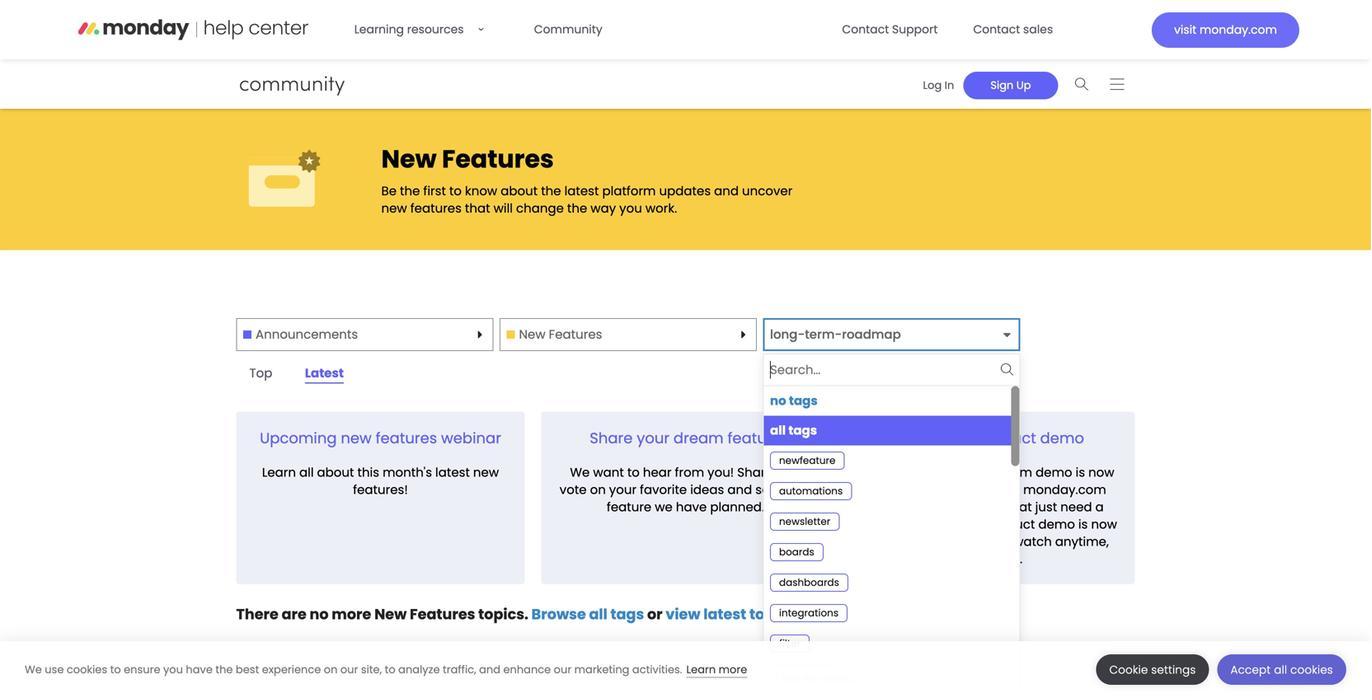 Task type: vqa. For each thing, say whether or not it's contained in the screenshot.
4 button related to Board items API not returning inactive users
no



Task type: locate. For each thing, give the bounding box(es) containing it.
0 horizontal spatial latest
[[436, 464, 470, 482]]

more inside dialog
[[719, 663, 748, 678]]

for right the filter at the right bottom of the page
[[803, 671, 818, 686]]

sign up
[[991, 78, 1032, 93]]

browse all tags link
[[532, 605, 644, 625]]

2 cookies from the left
[[1291, 663, 1334, 678]]

roadmap
[[842, 326, 901, 344]]

on left demand!
[[875, 481, 891, 499]]

on
[[590, 481, 606, 499], [875, 481, 891, 499], [324, 663, 338, 678]]

0 vertical spatial feature
[[728, 428, 782, 449]]

there
[[236, 605, 279, 625]]

latest inside new features be the first to know about the latest platform updates and uncover new features that will change the way you work.
[[565, 182, 599, 200]]

is up need
[[1076, 464, 1086, 482]]

or
[[647, 605, 663, 625]]

and left those
[[941, 498, 966, 516]]

product down search icon
[[978, 428, 1037, 449]]

up
[[1017, 78, 1032, 93]]

we for use
[[25, 663, 42, 678]]

the left 'best' on the left of page
[[216, 663, 233, 678]]

a
[[1096, 498, 1104, 516]]

log
[[923, 78, 942, 93]]

platform down new basic product demo
[[979, 464, 1033, 482]]

contact left "support"
[[843, 21, 889, 38]]

the inside dialog
[[216, 663, 233, 678]]

0 horizontal spatial platform
[[603, 182, 656, 200]]

new left just
[[995, 481, 1020, 499]]

1 horizontal spatial cookies
[[1291, 663, 1334, 678]]

share up want
[[590, 428, 633, 449]]

contact
[[843, 21, 889, 38], [974, 21, 1021, 38]]

.
[[796, 605, 800, 625]]

contact sales link
[[964, 13, 1063, 46]]

to left watch
[[998, 533, 1011, 551]]

2 horizontal spatial latest
[[704, 605, 747, 625]]

cookies right accept
[[1291, 663, 1334, 678]]

all inside the monday.com platform demo is now on demand!  for all new monday.com members and those that just need a basic refresher, our product demo is now on-demand for you to watch anytime, anywhere.
[[977, 481, 991, 499]]

learn all about this month's latest new features!
[[262, 464, 499, 499]]

1 horizontal spatial platform
[[979, 464, 1033, 482]]

about right know
[[501, 182, 538, 200]]

3 radio item from the top
[[764, 446, 1012, 476]]

0 vertical spatial basic
[[933, 428, 974, 449]]

now
[[1089, 464, 1115, 482], [1092, 516, 1118, 534]]

the right will
[[541, 182, 561, 200]]

we inside dialog
[[25, 663, 42, 678]]

on right experience
[[324, 663, 338, 678]]

for
[[952, 533, 969, 551], [803, 671, 818, 686]]

vote
[[560, 481, 587, 499]]

for right 'demand'
[[952, 533, 969, 551]]

contact left sales
[[974, 21, 1021, 38]]

1 vertical spatial platform
[[979, 464, 1033, 482]]

all left tags
[[589, 605, 608, 625]]

0 vertical spatial features
[[442, 142, 554, 177]]

1 vertical spatial demo
[[1036, 464, 1073, 482]]

refresher,
[[901, 516, 959, 534]]

about inside learn all about this month's latest new features!
[[317, 464, 354, 482]]

1 horizontal spatial basic
[[933, 428, 974, 449]]

and left "uncover"
[[714, 182, 739, 200]]

we
[[655, 498, 673, 516]]

we
[[570, 464, 590, 482], [25, 663, 42, 678]]

1 horizontal spatial we
[[570, 464, 590, 482]]

0 horizontal spatial on
[[324, 663, 338, 678]]

and inside the monday.com platform demo is now on demand!  for all new monday.com members and those that just need a basic refresher, our product demo is now on-demand for you to watch anytime, anywhere.
[[941, 498, 966, 516]]

0 horizontal spatial that
[[465, 200, 490, 217]]

share
[[590, 428, 633, 449], [738, 464, 773, 482]]

new left first
[[382, 200, 407, 217]]

for inside the monday.com platform demo is now on demand!  for all new monday.com members and those that just need a basic refresher, our product demo is now on-demand for you to watch anytime, anywhere.
[[952, 533, 969, 551]]

1 vertical spatial about
[[317, 464, 354, 482]]

feature
[[728, 428, 782, 449], [607, 498, 652, 516]]

marketing
[[575, 663, 630, 678]]

new features be the first to know about the latest platform updates and uncover new features that will change the way you work.
[[382, 142, 793, 217]]

1 vertical spatial that
[[1007, 498, 1032, 516]]

our
[[963, 516, 983, 534], [341, 663, 358, 678], [554, 663, 572, 678]]

updates
[[659, 182, 711, 200]]

are
[[282, 605, 307, 625]]

and left 'see'
[[728, 481, 752, 499]]

we left want
[[570, 464, 590, 482]]

there are no more new features topics. browse all tags or view latest topics .
[[236, 605, 800, 625]]

latest down webinar
[[436, 464, 470, 482]]

0 horizontal spatial monday.com
[[893, 464, 976, 482]]

basic left refresher,
[[864, 516, 898, 534]]

our right enhance
[[554, 663, 572, 678]]

0 horizontal spatial share
[[590, 428, 633, 449]]

sign
[[991, 78, 1014, 93]]

search image
[[1075, 78, 1090, 90]]

and inside dialog
[[479, 663, 501, 678]]

more…
[[821, 671, 856, 686]]

latest inside learn all about this month's latest new features!
[[436, 464, 470, 482]]

2 vertical spatial demo
[[1039, 516, 1076, 534]]

learn right activities.
[[687, 663, 716, 678]]

latest right view
[[704, 605, 747, 625]]

1 vertical spatial have
[[186, 663, 213, 678]]

best
[[236, 663, 259, 678]]

demo left a
[[1039, 516, 1076, 534]]

monday.com up members
[[893, 464, 976, 482]]

demo up just
[[1036, 464, 1073, 482]]

all right accept
[[1275, 663, 1288, 678]]

product left just
[[986, 516, 1036, 534]]

1 vertical spatial now
[[1092, 516, 1118, 534]]

have left 'best' on the left of page
[[186, 663, 213, 678]]

about inside new features be the first to know about the latest platform updates and uncover new features that will change the way you work.
[[501, 182, 538, 200]]

dream
[[674, 428, 724, 449]]

1 horizontal spatial contact
[[974, 21, 1021, 38]]

1 vertical spatial share
[[738, 464, 773, 482]]

the monday.com platform demo is now on demand!  for all new monday.com members and those that just need a basic refresher, our product demo is now on-demand for you to watch anytime, anywhere.
[[864, 464, 1118, 568]]

now right just
[[1092, 516, 1118, 534]]

is left a
[[1079, 516, 1088, 534]]

to left hear
[[628, 464, 640, 482]]

1 vertical spatial your
[[609, 481, 637, 499]]

0 vertical spatial latest
[[565, 182, 599, 200]]

view
[[666, 605, 701, 625]]

your up hear
[[637, 428, 670, 449]]

monday.com up anytime,
[[1024, 481, 1107, 499]]

features for new features
[[549, 326, 603, 344]]

monday.com logo image
[[78, 13, 309, 46]]

0 horizontal spatial about
[[317, 464, 354, 482]]

platform
[[603, 182, 656, 200], [979, 464, 1033, 482]]

1 vertical spatial for
[[803, 671, 818, 686]]

1 vertical spatial latest
[[436, 464, 470, 482]]

0 vertical spatial is
[[1076, 464, 1086, 482]]

2 vertical spatial you
[[163, 663, 183, 678]]

0 vertical spatial for
[[952, 533, 969, 551]]

1 vertical spatial we
[[25, 663, 42, 678]]

dialog
[[0, 642, 1372, 699]]

enhance
[[504, 663, 551, 678]]

1 vertical spatial more
[[719, 663, 748, 678]]

0 horizontal spatial have
[[186, 663, 213, 678]]

2 radio item from the top
[[764, 416, 1012, 446]]

we left use
[[25, 663, 42, 678]]

monday.com right visit
[[1200, 22, 1278, 38]]

to right first
[[449, 182, 462, 200]]

0 horizontal spatial contact
[[843, 21, 889, 38]]

cookies for all
[[1291, 663, 1334, 678]]

have
[[676, 498, 707, 516], [186, 663, 213, 678]]

share right you!
[[738, 464, 773, 482]]

feature left we
[[607, 498, 652, 516]]

0 vertical spatial have
[[676, 498, 707, 516]]

product inside the monday.com platform demo is now on demand!  for all new monday.com members and those that just need a basic refresher, our product demo is now on-demand for you to watch anytime, anywhere.
[[986, 516, 1036, 534]]

on right vote
[[590, 481, 606, 499]]

cookie
[[1110, 663, 1149, 678]]

contact for contact sales
[[974, 21, 1021, 38]]

monday community forum image
[[113, 73, 377, 96]]

latest right change
[[565, 182, 599, 200]]

7 radio item from the top
[[764, 568, 1012, 598]]

be
[[382, 182, 397, 200]]

1 horizontal spatial feature
[[728, 428, 782, 449]]

monday.com for the
[[893, 464, 976, 482]]

1 vertical spatial product
[[986, 516, 1036, 534]]

new down webinar
[[473, 464, 499, 482]]

visit monday.com link
[[1152, 12, 1300, 48]]

1 vertical spatial features
[[376, 428, 437, 449]]

that left just
[[1007, 498, 1032, 516]]

2 horizontal spatial our
[[963, 516, 983, 534]]

anytime,
[[1056, 533, 1109, 551]]

0 vertical spatial platform
[[603, 182, 656, 200]]

2 horizontal spatial monday.com
[[1200, 22, 1278, 38]]

more left the filter at the right bottom of the page
[[719, 663, 748, 678]]

2 horizontal spatial on
[[875, 481, 891, 499]]

feature up you!
[[728, 428, 782, 449]]

1 horizontal spatial you
[[620, 200, 642, 217]]

0 vertical spatial now
[[1089, 464, 1115, 482]]

1 vertical spatial feature
[[607, 498, 652, 516]]

navigation
[[909, 67, 1135, 102]]

change
[[516, 200, 564, 217]]

0 vertical spatial demo
[[1041, 428, 1085, 449]]

basic up for
[[933, 428, 974, 449]]

the
[[400, 182, 420, 200], [541, 182, 561, 200], [567, 200, 588, 217], [216, 663, 233, 678]]

you right way
[[620, 200, 642, 217]]

features up the 'month's'
[[376, 428, 437, 449]]

features
[[411, 200, 462, 217], [376, 428, 437, 449]]

1 horizontal spatial more
[[719, 663, 748, 678]]

have inside dialog
[[186, 663, 213, 678]]

contact sales
[[974, 21, 1054, 38]]

members
[[878, 498, 938, 516]]

1 cookies from the left
[[67, 663, 107, 678]]

menu image
[[1111, 78, 1125, 90]]

you
[[620, 200, 642, 217], [972, 533, 995, 551], [163, 663, 183, 678]]

0 vertical spatial learn
[[262, 464, 296, 482]]

1 horizontal spatial latest
[[565, 182, 599, 200]]

0 vertical spatial share
[[590, 428, 633, 449]]

want
[[593, 464, 624, 482]]

that left will
[[465, 200, 490, 217]]

all down the upcoming
[[299, 464, 314, 482]]

1 contact from the left
[[843, 21, 889, 38]]

ideas
[[691, 481, 724, 499]]

radio item
[[764, 386, 1012, 416], [764, 416, 1012, 446], [764, 446, 1012, 476], [764, 476, 1012, 507], [764, 507, 1012, 537], [764, 537, 1012, 568], [764, 568, 1012, 598], [764, 598, 1012, 629], [764, 629, 1012, 659], [764, 659, 1012, 690]]

1 vertical spatial is
[[1079, 516, 1088, 534]]

1 horizontal spatial for
[[952, 533, 969, 551]]

menu
[[764, 386, 1020, 690]]

have right we
[[676, 498, 707, 516]]

platform left updates
[[603, 182, 656, 200]]

on-
[[873, 533, 895, 551]]

1 horizontal spatial on
[[590, 481, 606, 499]]

2 vertical spatial latest
[[704, 605, 747, 625]]

contact support link
[[833, 13, 948, 46]]

features left know
[[411, 200, 462, 217]]

navigation containing log in
[[909, 67, 1135, 102]]

0 vertical spatial your
[[637, 428, 670, 449]]

you down those
[[972, 533, 995, 551]]

0 vertical spatial features
[[411, 200, 462, 217]]

platform inside new features be the first to know about the latest platform updates and uncover new features that will change the way you work.
[[603, 182, 656, 200]]

0 vertical spatial that
[[465, 200, 490, 217]]

ensure
[[124, 663, 160, 678]]

0 horizontal spatial we
[[25, 663, 42, 678]]

new inside new features be the first to know about the latest platform updates and uncover new features that will change the way you work.
[[382, 142, 437, 177]]

new inside the monday.com platform demo is now on demand!  for all new monday.com members and those that just need a basic refresher, our product demo is now on-demand for you to watch anytime, anywhere.
[[995, 481, 1020, 499]]

to inside we want to hear from you! share and vote on your favorite ideas and see what feature we have planned.
[[628, 464, 640, 482]]

1 horizontal spatial share
[[738, 464, 773, 482]]

cookies right use
[[67, 663, 107, 678]]

0 vertical spatial you
[[620, 200, 642, 217]]

features inside new features be the first to know about the latest platform updates and uncover new features that will change the way you work.
[[442, 142, 554, 177]]

0 horizontal spatial basic
[[864, 516, 898, 534]]

new
[[382, 142, 437, 177], [519, 326, 546, 344], [897, 428, 929, 449], [375, 605, 407, 625]]

Search… search field
[[770, 358, 998, 383]]

more right no
[[332, 605, 371, 625]]

month's
[[383, 464, 432, 482]]

latest
[[305, 364, 344, 382]]

all right for
[[977, 481, 991, 499]]

and right you!
[[777, 464, 801, 482]]

our down for
[[963, 516, 983, 534]]

visit
[[1175, 22, 1197, 38]]

2 horizontal spatial you
[[972, 533, 995, 551]]

0 vertical spatial product
[[978, 428, 1037, 449]]

about left this
[[317, 464, 354, 482]]

first
[[423, 182, 446, 200]]

our left site,
[[341, 663, 358, 678]]

we for want
[[570, 464, 590, 482]]

accept all cookies
[[1231, 663, 1334, 678]]

0 vertical spatial about
[[501, 182, 538, 200]]

you inside new features be the first to know about the latest platform updates and uncover new features that will change the way you work.
[[620, 200, 642, 217]]

0 horizontal spatial cookies
[[67, 663, 107, 678]]

you right ensure in the bottom of the page
[[163, 663, 183, 678]]

cookies inside accept all cookies button
[[1291, 663, 1334, 678]]

learn
[[262, 464, 296, 482], [687, 663, 716, 678]]

dialog containing cookie settings
[[0, 642, 1372, 699]]

more
[[332, 605, 371, 625], [719, 663, 748, 678]]

0 horizontal spatial our
[[341, 663, 358, 678]]

1 vertical spatial basic
[[864, 516, 898, 534]]

new basic product demo
[[897, 428, 1085, 449]]

1 vertical spatial you
[[972, 533, 995, 551]]

1 horizontal spatial about
[[501, 182, 538, 200]]

we inside we want to hear from you! share and vote on your favorite ideas and see what feature we have planned.
[[570, 464, 590, 482]]

log in button
[[914, 72, 964, 99]]

your left hear
[[609, 481, 637, 499]]

0 horizontal spatial learn
[[262, 464, 296, 482]]

1 horizontal spatial learn
[[687, 663, 716, 678]]

demo up need
[[1041, 428, 1085, 449]]

0 horizontal spatial feature
[[607, 498, 652, 516]]

contact for contact support
[[843, 21, 889, 38]]

0 horizontal spatial for
[[803, 671, 818, 686]]

0 vertical spatial more
[[332, 605, 371, 625]]

1 vertical spatial features
[[549, 326, 603, 344]]

long-term-roadmap
[[770, 326, 901, 344]]

0 vertical spatial we
[[570, 464, 590, 482]]

2 contact from the left
[[974, 21, 1021, 38]]

now up a
[[1089, 464, 1115, 482]]

1 horizontal spatial that
[[1007, 498, 1032, 516]]

we use cookies to ensure you have the best experience on our site, to analyze traffic, and enhance our marketing activities. learn more
[[25, 663, 748, 678]]

have inside we want to hear from you! share and vote on your favorite ideas and see what feature we have planned.
[[676, 498, 707, 516]]

and right traffic,
[[479, 663, 501, 678]]

1 horizontal spatial have
[[676, 498, 707, 516]]

and
[[714, 182, 739, 200], [777, 464, 801, 482], [728, 481, 752, 499], [941, 498, 966, 516], [479, 663, 501, 678]]

learn down the upcoming
[[262, 464, 296, 482]]



Task type: describe. For each thing, give the bounding box(es) containing it.
1 horizontal spatial monday.com
[[1024, 481, 1107, 499]]

webinar
[[441, 428, 501, 449]]

analyze
[[399, 663, 440, 678]]

need
[[1061, 498, 1093, 516]]

sales
[[1024, 21, 1054, 38]]

to inside new features be the first to know about the latest platform updates and uncover new features that will change the way you work.
[[449, 182, 462, 200]]

see
[[756, 481, 778, 499]]

use
[[45, 663, 64, 678]]

feature inside we want to hear from you! share and vote on your favorite ideas and see what feature we have planned.
[[607, 498, 652, 516]]

learning resources link
[[345, 13, 509, 46]]

new up this
[[341, 428, 372, 449]]

support
[[893, 21, 938, 38]]

what
[[781, 481, 812, 499]]

contact support
[[843, 21, 938, 38]]

experience
[[262, 663, 321, 678]]

10 radio item from the top
[[764, 659, 1012, 690]]

all inside button
[[1275, 663, 1288, 678]]

sign up button
[[964, 72, 1059, 99]]

traffic,
[[443, 663, 476, 678]]

learning
[[354, 21, 404, 38]]

1 radio item from the top
[[764, 386, 1012, 416]]

you inside the monday.com platform demo is now on demand!  for all new monday.com members and those that just need a basic refresher, our product demo is now on-demand for you to watch anytime, anywhere.
[[972, 533, 995, 551]]

no
[[310, 605, 329, 625]]

planned.
[[710, 498, 765, 516]]

long-
[[770, 326, 805, 344]]

features for new features be the first to know about the latest platform updates and uncover new features that will change the way you work.
[[442, 142, 554, 177]]

topics
[[750, 605, 796, 625]]

watch
[[1014, 533, 1052, 551]]

new inside learn all about this month's latest new features!
[[473, 464, 499, 482]]

announcements
[[256, 326, 358, 344]]

latest link
[[292, 361, 357, 386]]

features!
[[353, 481, 408, 499]]

2 vertical spatial features
[[410, 605, 475, 625]]

top link
[[236, 361, 286, 386]]

will
[[494, 200, 513, 217]]

cookies for use
[[67, 663, 107, 678]]

5 radio item from the top
[[764, 507, 1012, 537]]

new for new basic product demo
[[897, 428, 929, 449]]

basic inside the monday.com platform demo is now on demand!  for all new monday.com members and those that just need a basic refresher, our product demo is now on-demand for you to watch anytime, anywhere.
[[864, 516, 898, 534]]

the
[[867, 464, 889, 482]]

8 radio item from the top
[[764, 598, 1012, 629]]

1 horizontal spatial our
[[554, 663, 572, 678]]

site,
[[361, 663, 382, 678]]

share your dream feature
[[590, 428, 782, 449]]

demand
[[895, 533, 949, 551]]

learning resources
[[354, 21, 464, 38]]

cookie settings button
[[1097, 655, 1210, 685]]

learn inside learn all about this month's latest new features!
[[262, 464, 296, 482]]

we want to hear from you! share and vote on your favorite ideas and see what feature we have planned.
[[560, 464, 812, 516]]

new features
[[519, 326, 603, 344]]

this
[[358, 464, 379, 482]]

your inside we want to hear from you! share and vote on your favorite ideas and see what feature we have planned.
[[609, 481, 637, 499]]

just
[[1036, 498, 1058, 516]]

in
[[945, 78, 955, 93]]

on inside the monday.com platform demo is now on demand!  for all new monday.com members and those that just need a basic refresher, our product demo is now on-demand for you to watch anytime, anywhere.
[[875, 481, 891, 499]]

know
[[465, 182, 498, 200]]

filter for more…
[[775, 671, 856, 686]]

for
[[955, 481, 974, 499]]

to inside the monday.com platform demo is now on demand!  for all new monday.com members and those that just need a basic refresher, our product demo is now on-demand for you to watch anytime, anywhere.
[[998, 533, 1011, 551]]

from
[[675, 464, 705, 482]]

the right be
[[400, 182, 420, 200]]

upcoming new features webinar
[[260, 428, 501, 449]]

visit monday.com
[[1175, 22, 1278, 38]]

learn more link
[[687, 663, 748, 678]]

those
[[969, 498, 1004, 516]]

topics.
[[479, 605, 529, 625]]

you!
[[708, 464, 734, 482]]

upcoming
[[260, 428, 337, 449]]

term-
[[805, 326, 842, 344]]

that inside the monday.com platform demo is now on demand!  for all new monday.com members and those that just need a basic refresher, our product demo is now on-demand for you to watch anytime, anywhere.
[[1007, 498, 1032, 516]]

community link
[[524, 13, 613, 46]]

new inside new features be the first to know about the latest platform updates and uncover new features that will change the way you work.
[[382, 200, 407, 217]]

demo for product
[[1041, 428, 1085, 449]]

4 radio item from the top
[[764, 476, 1012, 507]]

our inside the monday.com platform demo is now on demand!  for all new monday.com members and those that just need a basic refresher, our product demo is now on-demand for you to watch anytime, anywhere.
[[963, 516, 983, 534]]

accept all cookies button
[[1218, 655, 1347, 685]]

cookie settings
[[1110, 663, 1196, 678]]

tags
[[611, 605, 644, 625]]

share inside we want to hear from you! share and vote on your favorite ideas and see what feature we have planned.
[[738, 464, 773, 482]]

features inside new features be the first to know about the latest platform updates and uncover new features that will change the way you work.
[[411, 200, 462, 217]]

on inside we want to hear from you! share and vote on your favorite ideas and see what feature we have planned.
[[590, 481, 606, 499]]

all inside learn all about this month's latest new features!
[[299, 464, 314, 482]]

work.
[[646, 200, 677, 217]]

top
[[250, 364, 272, 382]]

demand!
[[894, 481, 952, 499]]

new for new features be the first to know about the latest platform updates and uncover new features that will change the way you work.
[[382, 142, 437, 177]]

that inside new features be the first to know about the latest platform updates and uncover new features that will change the way you work.
[[465, 200, 490, 217]]

hear
[[643, 464, 672, 482]]

0 horizontal spatial you
[[163, 663, 183, 678]]

platform inside the monday.com platform demo is now on demand!  for all new monday.com members and those that just need a basic refresher, our product demo is now on-demand for you to watch anytime, anywhere.
[[979, 464, 1033, 482]]

9 radio item from the top
[[764, 629, 1012, 659]]

demo for platform
[[1036, 464, 1073, 482]]

log in
[[923, 78, 955, 93]]

the left way
[[567, 200, 588, 217]]

and inside new features be the first to know about the latest platform updates and uncover new features that will change the way you work.
[[714, 182, 739, 200]]

to left ensure in the bottom of the page
[[110, 663, 121, 678]]

new for new features
[[519, 326, 546, 344]]

way
[[591, 200, 616, 217]]

browse
[[532, 605, 586, 625]]

0 horizontal spatial more
[[332, 605, 371, 625]]

6 radio item from the top
[[764, 537, 1012, 568]]

search image
[[1001, 364, 1014, 376]]

to right site,
[[385, 663, 396, 678]]

filter
[[775, 671, 800, 686]]

uncover
[[742, 182, 793, 200]]

activities.
[[633, 663, 683, 678]]

1 vertical spatial learn
[[687, 663, 716, 678]]

monday.com for visit
[[1200, 22, 1278, 38]]



